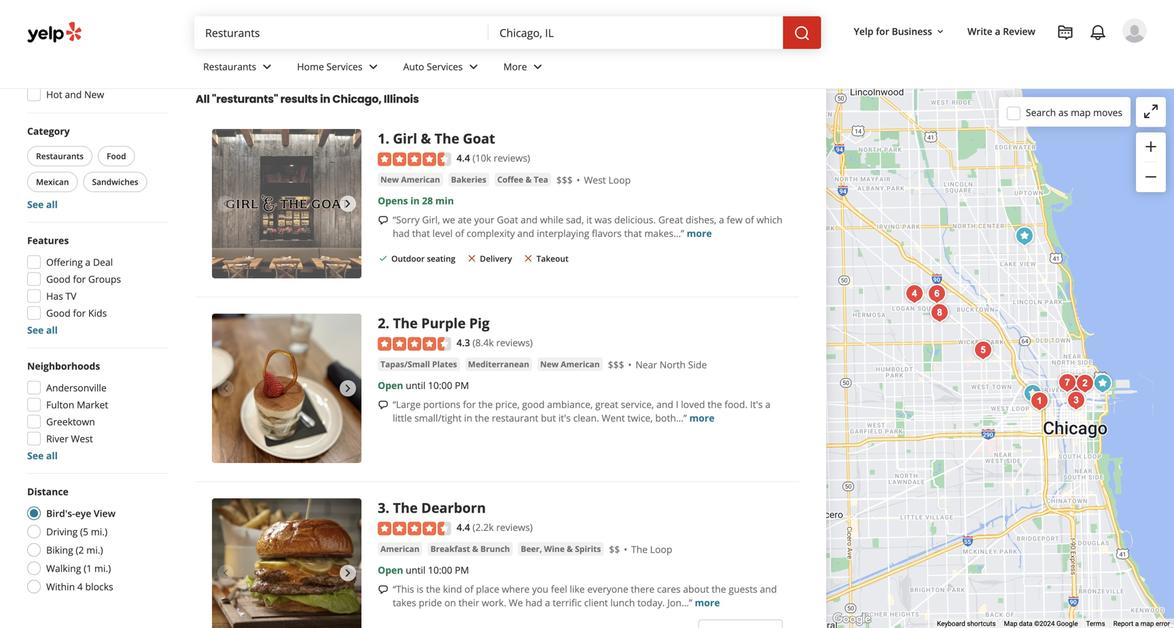 Task type: locate. For each thing, give the bounding box(es) containing it.
24 chevron down v2 image inside restaurants "link"
[[259, 59, 275, 75]]

goat inside "sorry girl, we ate your goat and while sad, it was delicious.   great dishes, a few of which had that level of complexity and interplaying flavors that makes…"
[[497, 213, 518, 226]]

2 16 speech v2 image from the top
[[378, 400, 389, 411]]

of down ate
[[455, 227, 464, 240]]

good for kids
[[46, 307, 107, 320]]

more for the dearborn
[[695, 597, 720, 610]]

2 vertical spatial slideshow element
[[212, 499, 362, 629]]

new american link
[[378, 173, 443, 186], [538, 358, 603, 371]]

little
[[393, 412, 412, 425]]

services right auto
[[427, 60, 463, 73]]

for right portions
[[463, 398, 476, 411]]

1 horizontal spatial 24 chevron down v2 image
[[530, 59, 546, 75]]

1 all from the top
[[46, 198, 58, 211]]

0 vertical spatial seating
[[427, 49, 455, 60]]

2 horizontal spatial in
[[464, 412, 472, 425]]

biking (2 mi.)
[[46, 544, 103, 557]]

map left error
[[1141, 620, 1154, 628]]

2 none field from the left
[[489, 16, 783, 49]]

clean.
[[573, 412, 599, 425]]

4.4 (10k reviews)
[[457, 152, 530, 164]]

1 vertical spatial open until 10:00 pm
[[378, 564, 469, 577]]

goat for your
[[497, 213, 518, 226]]

map for error
[[1141, 620, 1154, 628]]

more for the purple pig
[[689, 412, 715, 425]]

2 until from the top
[[406, 564, 426, 577]]

things to do, nail salons, plumbers text field
[[194, 16, 489, 49]]

bird's-eye view
[[46, 507, 116, 520]]

in
[[320, 91, 330, 107], [410, 194, 420, 207], [464, 412, 472, 425]]

more link for pig
[[689, 412, 715, 425]]

1 horizontal spatial new american
[[540, 359, 600, 370]]

2 all from the top
[[46, 324, 58, 337]]

2 4.4 from the top
[[457, 521, 470, 534]]

10:00
[[428, 379, 452, 392], [428, 564, 452, 577]]

west loop
[[584, 174, 631, 186]]

distance
[[27, 486, 69, 498]]

0 vertical spatial new american button
[[378, 173, 443, 186]]

business categories element
[[192, 49, 1147, 88]]

pm for purple
[[455, 379, 469, 392]]

services right home on the left top of page
[[327, 60, 363, 73]]

1 24 chevron down v2 image from the left
[[365, 59, 382, 75]]

1 vertical spatial 16 speech v2 image
[[378, 400, 389, 411]]

0 vertical spatial good
[[46, 273, 70, 286]]

0 vertical spatial 4.4 star rating image
[[378, 153, 451, 166]]

see all for andersonville
[[27, 450, 58, 462]]

1 vertical spatial 4.4
[[457, 521, 470, 534]]

16 speech v2 image
[[378, 215, 389, 226], [378, 400, 389, 411]]

16 speech v2 image left "large
[[378, 400, 389, 411]]

the perch image
[[970, 337, 997, 364]]

0 vertical spatial new american link
[[378, 173, 443, 186]]

in inside "large portions for the price, good ambiance, great service, and i loved the food. it's a little small/tight in the restaurant but it's clean. went twice, both…"
[[464, 412, 472, 425]]

1 vertical spatial see
[[27, 324, 44, 337]]

pm up kind
[[455, 564, 469, 577]]

1 vertical spatial 16 close v2 image
[[523, 253, 534, 264]]

lovers,
[[432, 10, 461, 23]]

0 vertical spatial slideshow element
[[212, 129, 362, 279]]

group containing features
[[23, 234, 169, 337]]

.
[[386, 129, 389, 148], [386, 314, 389, 333], [386, 499, 389, 517]]

lunch
[[611, 597, 635, 610]]

group
[[24, 124, 169, 211], [1136, 133, 1166, 192], [23, 234, 169, 337], [23, 359, 169, 463]]

4.4 star rating image up american button
[[378, 522, 451, 536]]

open until 10:00 pm up 'is' on the left
[[378, 564, 469, 577]]

0 vertical spatial next image
[[340, 381, 356, 397]]

4.4 (2.2k reviews)
[[457, 521, 533, 534]]

in left 28
[[410, 194, 420, 207]]

until up 'is' on the left
[[406, 564, 426, 577]]

0 vertical spatial reviews)
[[494, 152, 530, 164]]

4.3 star rating image
[[378, 337, 451, 351]]

& right wine
[[567, 544, 573, 555]]

1 vertical spatial .
[[386, 314, 389, 333]]

$$$ left near
[[608, 358, 624, 371]]

open until 10:00 pm down tapas/small plates link on the left of the page
[[378, 379, 469, 392]]

loop up the delicious.
[[609, 174, 631, 186]]

a inside "large portions for the price, good ambiance, great service, and i loved the food. it's a little small/tight in the restaurant but it's clean. went twice, both…"
[[765, 398, 771, 411]]

slideshow element for 3
[[212, 499, 362, 629]]

west down greektown at left
[[71, 433, 93, 445]]

0 horizontal spatial goat
[[463, 129, 495, 148]]

new up opens
[[381, 174, 399, 185]]

everyone
[[587, 583, 628, 596]]

see all down has
[[27, 324, 58, 337]]

new american for the right new american link's new american button
[[540, 359, 600, 370]]

purple
[[421, 314, 466, 333]]

1 see all from the top
[[27, 198, 58, 211]]

seating for outdoor seating 16 close v2 image
[[427, 49, 455, 60]]

until for purple
[[406, 379, 426, 392]]

for left kids in the left of the page
[[73, 307, 86, 320]]

rose mary image
[[1019, 381, 1046, 408]]

"sorry
[[393, 213, 420, 226]]

next image
[[340, 381, 356, 397], [340, 565, 356, 582]]

24 chevron down v2 image inside home services "link"
[[365, 59, 382, 75]]

1 vertical spatial mi.)
[[86, 544, 103, 557]]

search image
[[794, 25, 810, 41]]

2 pm from the top
[[455, 564, 469, 577]]

4.3 (8.4k reviews)
[[457, 336, 533, 349]]

see all down mexican button
[[27, 198, 58, 211]]

©2024
[[1034, 620, 1055, 628]]

yelp for business
[[854, 25, 932, 38]]

fulton market
[[46, 399, 108, 411]]

loop for the dearborn
[[650, 543, 672, 556]]

1 horizontal spatial that
[[624, 227, 642, 240]]

0 vertical spatial all
[[46, 198, 58, 211]]

0 horizontal spatial west
[[71, 433, 93, 445]]

0 horizontal spatial new american
[[381, 174, 440, 185]]

2 see all from the top
[[27, 324, 58, 337]]

0 vertical spatial had
[[393, 227, 410, 240]]

1 vertical spatial more link
[[689, 412, 715, 425]]

0 vertical spatial new
[[84, 88, 104, 101]]

0 vertical spatial pm
[[455, 379, 469, 392]]

1 vertical spatial delivery
[[480, 253, 512, 264]]

girl,
[[422, 213, 440, 226]]

1 horizontal spatial map
[[1141, 620, 1154, 628]]

new american for new american button associated with the left new american link
[[381, 174, 440, 185]]

24 chevron down v2 image right more
[[530, 59, 546, 75]]

open up "large
[[378, 379, 403, 392]]

$$$ right tea
[[556, 174, 573, 186]]

3 . from the top
[[386, 499, 389, 517]]

had down 'you'
[[526, 597, 542, 610]]

1 horizontal spatial services
[[427, 60, 463, 73]]

coffee
[[497, 174, 523, 185]]

3 see all button from the top
[[27, 450, 58, 462]]

new american button for the right new american link
[[538, 358, 603, 371]]

1 vertical spatial goat
[[497, 213, 518, 226]]

map right as
[[1071, 106, 1091, 119]]

the right 3
[[393, 499, 418, 517]]

10:00 for purple
[[428, 379, 452, 392]]

0 horizontal spatial movie
[[403, 10, 430, 23]]

no vacancy image
[[1054, 370, 1081, 397]]

more down loved
[[689, 412, 715, 425]]

atta girl image
[[926, 300, 953, 327]]

next image for 3 . the dearborn
[[340, 565, 356, 582]]

seating down level
[[427, 253, 455, 264]]

the left restaurant on the bottom of the page
[[475, 412, 489, 425]]

0 vertical spatial .
[[386, 129, 389, 148]]

1 horizontal spatial delivery
[[480, 253, 512, 264]]

read
[[541, 10, 564, 23]]

their
[[459, 597, 479, 610]]

a right it's
[[765, 398, 771, 411]]

river west
[[46, 433, 93, 445]]

reviews)
[[494, 152, 530, 164], [496, 336, 533, 349], [496, 521, 533, 534]]

new american up the ambiance,
[[540, 359, 600, 370]]

0 horizontal spatial 24 chevron down v2 image
[[365, 59, 382, 75]]

3 . the dearborn
[[378, 499, 486, 517]]

3 slideshow element from the top
[[212, 499, 362, 629]]

1 vertical spatial 10:00
[[428, 564, 452, 577]]

1 horizontal spatial in
[[410, 194, 420, 207]]

none field 'things to do, nail salons, plumbers'
[[194, 16, 489, 49]]

see all button down mexican button
[[27, 198, 58, 211]]

pm for dearborn
[[455, 564, 469, 577]]

restaurants inside restaurants "link"
[[203, 60, 256, 73]]

next image for 2 . the purple pig
[[340, 381, 356, 397]]

good down has tv
[[46, 307, 70, 320]]

1 vertical spatial outdoor seating
[[391, 253, 455, 264]]

1 horizontal spatial 24 chevron down v2 image
[[466, 59, 482, 75]]

. for 1
[[386, 129, 389, 148]]

open up 16 speech v2 icon
[[378, 564, 403, 577]]

had down "sorry
[[393, 227, 410, 240]]

2 next image from the top
[[340, 565, 356, 582]]

1 horizontal spatial $$$
[[608, 358, 624, 371]]

16 speech v2 image down opens
[[378, 215, 389, 226]]

16 speech v2 image
[[378, 585, 389, 595]]

more link for the
[[687, 227, 712, 240]]

10:00 up kind
[[428, 564, 452, 577]]

0 horizontal spatial 24 chevron down v2 image
[[259, 59, 275, 75]]

the
[[435, 129, 459, 148], [393, 314, 418, 333], [393, 499, 418, 517], [631, 543, 648, 556]]

2 slideshow element from the top
[[212, 314, 362, 463]]

more
[[504, 60, 527, 73]]

1 horizontal spatial 16 close v2 image
[[523, 253, 534, 264]]

1 services from the left
[[327, 60, 363, 73]]

for right 'yelp'
[[876, 25, 889, 38]]

3 see all from the top
[[27, 450, 58, 462]]

1 vertical spatial good
[[46, 307, 70, 320]]

1 vertical spatial had
[[526, 597, 542, 610]]

0 horizontal spatial map
[[1071, 106, 1091, 119]]

girl & the goat link
[[393, 129, 495, 148]]

2 seating from the top
[[427, 253, 455, 264]]

2 vertical spatial reviews)
[[496, 521, 533, 534]]

24 chevron down v2 image right the auto services
[[466, 59, 482, 75]]

delivery up the reservations
[[76, 20, 112, 33]]

1 none field from the left
[[194, 16, 489, 49]]

the dearborn image
[[1063, 387, 1090, 415]]

services for home services
[[327, 60, 363, 73]]

1 vertical spatial new american button
[[538, 358, 603, 371]]

4.4 star rating image for the
[[378, 522, 451, 536]]

0 horizontal spatial new american button
[[378, 173, 443, 186]]

. left girl
[[386, 129, 389, 148]]

client
[[584, 597, 608, 610]]

1 . from the top
[[386, 129, 389, 148]]

0 horizontal spatial services
[[327, 60, 363, 73]]

2 open from the top
[[378, 564, 403, 577]]

"resturants"
[[212, 91, 278, 107]]

goat up complexity
[[497, 213, 518, 226]]

0 horizontal spatial had
[[393, 227, 410, 240]]

4.4 for girl & the goat
[[457, 152, 470, 164]]

for for good for kids
[[73, 307, 86, 320]]

reviews) up mediterranean
[[496, 336, 533, 349]]

all
[[46, 198, 58, 211], [46, 324, 58, 337], [46, 450, 58, 462]]

brunch
[[481, 544, 510, 555]]

more link down dishes,
[[687, 227, 712, 240]]

2 vertical spatial see all button
[[27, 450, 58, 462]]

movie
[[403, 10, 430, 23], [479, 10, 506, 23]]

1 outdoor from the top
[[391, 49, 425, 60]]

0 horizontal spatial delivery
[[76, 20, 112, 33]]

terrific
[[553, 597, 582, 610]]

1 vertical spatial see all
[[27, 324, 58, 337]]

river
[[46, 433, 68, 445]]

1 pm from the top
[[455, 379, 469, 392]]

24 chevron down v2 image inside auto services link
[[466, 59, 482, 75]]

2 24 chevron down v2 image from the left
[[530, 59, 546, 75]]

2 vertical spatial mi.)
[[94, 562, 111, 575]]

1 4.4 star rating image from the top
[[378, 153, 451, 166]]

loop for girl & the goat
[[609, 174, 631, 186]]

0 vertical spatial american
[[401, 174, 440, 185]]

2 vertical spatial new
[[540, 359, 559, 370]]

0 vertical spatial new american
[[381, 174, 440, 185]]

services inside "link"
[[327, 60, 363, 73]]

2 previous image from the top
[[217, 565, 234, 582]]

for for yelp for business
[[876, 25, 889, 38]]

movie right by at the top of the page
[[403, 10, 430, 23]]

16 chevron down v2 image
[[935, 26, 946, 37]]

0 vertical spatial $$$
[[556, 174, 573, 186]]

report a map error link
[[1113, 620, 1170, 628]]

2 services from the left
[[427, 60, 463, 73]]

1 open until 10:00 pm from the top
[[378, 379, 469, 392]]

american link
[[378, 543, 422, 556]]

food
[[107, 151, 126, 162]]

great
[[658, 213, 683, 226]]

option group
[[23, 485, 169, 598]]

1 vertical spatial outdoor
[[391, 253, 425, 264]]

1 24 chevron down v2 image from the left
[[259, 59, 275, 75]]

a inside "this is the kind of place where you feel like everyone there cares about the guests and takes pride on their work.   we had a terrific client lunch today.  jon…"
[[545, 597, 550, 610]]

1 until from the top
[[406, 379, 426, 392]]

few
[[727, 213, 743, 226]]

more link down the about
[[695, 597, 720, 610]]

1 good from the top
[[46, 273, 70, 286]]

the right the about
[[712, 583, 726, 596]]

notifications image
[[1090, 24, 1106, 41]]

for down offering a deal
[[73, 273, 86, 286]]

1 open from the top
[[378, 379, 403, 392]]

terms
[[1086, 620, 1105, 628]]

the right 'is' on the left
[[426, 583, 441, 596]]

open until 10:00 pm for purple
[[378, 379, 469, 392]]

good for good for groups
[[46, 273, 70, 286]]

mi.)
[[91, 526, 107, 539], [86, 544, 103, 557], [94, 562, 111, 575]]

4.4 star rating image
[[378, 153, 451, 166], [378, 522, 451, 536]]

eye
[[75, 507, 91, 520]]

. up american button
[[386, 499, 389, 517]]

1 16 speech v2 image from the top
[[378, 215, 389, 226]]

and left i
[[657, 398, 673, 411]]

1 vertical spatial until
[[406, 564, 426, 577]]

3 see from the top
[[27, 450, 44, 462]]

seating for 16 checkmark v2 icon
[[427, 253, 455, 264]]

see for andersonville
[[27, 450, 44, 462]]

pm down plates
[[455, 379, 469, 392]]

1 seating from the top
[[427, 49, 455, 60]]

tv
[[66, 290, 76, 303]]

1 vertical spatial american
[[561, 359, 600, 370]]

$$$ for the purple pig
[[608, 358, 624, 371]]

west up "it"
[[584, 174, 606, 186]]

0 vertical spatial 10:00
[[428, 379, 452, 392]]

. up the 4.3 star rating image on the bottom of page
[[386, 314, 389, 333]]

good
[[522, 398, 545, 411]]

0 vertical spatial mi.)
[[91, 526, 107, 539]]

4.4 left (10k
[[457, 152, 470, 164]]

good up has tv
[[46, 273, 70, 286]]

and inside "this is the kind of place where you feel like everyone there cares about the guests and takes pride on their work.   we had a terrific client lunch today.  jon…"
[[760, 583, 777, 596]]

1 vertical spatial new american link
[[538, 358, 603, 371]]

new for the left new american link
[[381, 174, 399, 185]]

& left tea
[[526, 174, 532, 185]]

mi.) right the (5
[[91, 526, 107, 539]]

2 see from the top
[[27, 324, 44, 337]]

a down 'you'
[[545, 597, 550, 610]]

twice,
[[628, 412, 653, 425]]

for inside 'button'
[[876, 25, 889, 38]]

today.
[[637, 597, 665, 610]]

mi.) right (1
[[94, 562, 111, 575]]

mi.) for walking (1 mi.)
[[94, 562, 111, 575]]

level
[[433, 227, 453, 240]]

2 horizontal spatial new
[[540, 359, 559, 370]]

open for the purple pig
[[378, 379, 403, 392]]

0 vertical spatial map
[[1071, 106, 1091, 119]]

0 vertical spatial goat
[[463, 129, 495, 148]]

until for dearborn
[[406, 564, 426, 577]]

16 speech v2 image for 2
[[378, 400, 389, 411]]

1 4.4 from the top
[[457, 152, 470, 164]]

1 vertical spatial pm
[[455, 564, 469, 577]]

2 open until 10:00 pm from the top
[[378, 564, 469, 577]]

1 vertical spatial 4.4 star rating image
[[378, 522, 451, 536]]

i
[[676, 398, 679, 411]]

2 outdoor seating from the top
[[391, 253, 455, 264]]

0 vertical spatial see
[[27, 198, 44, 211]]

3 all from the top
[[46, 450, 58, 462]]

previous image
[[217, 381, 234, 397], [217, 565, 234, 582]]

the loop
[[631, 543, 672, 556]]

blocks
[[85, 581, 113, 594]]

map for moves
[[1071, 106, 1091, 119]]

opens in 28 min
[[378, 194, 454, 207]]

a left few
[[719, 213, 724, 226]]

new american link up "opens in 28 min"
[[378, 173, 443, 186]]

2 outdoor from the top
[[391, 253, 425, 264]]

4.4 star rating image down girl
[[378, 153, 451, 166]]

restaurants inside restaurants button
[[36, 151, 84, 162]]

outdoor seating up the auto services
[[391, 49, 455, 60]]

None field
[[194, 16, 489, 49], [489, 16, 783, 49]]

option group containing distance
[[23, 485, 169, 598]]

a right report
[[1135, 620, 1139, 628]]

see up neighborhoods
[[27, 324, 44, 337]]

& left brunch at bottom left
[[472, 544, 478, 555]]

0 vertical spatial open
[[378, 379, 403, 392]]

1 vertical spatial next image
[[340, 565, 356, 582]]

restaurants up "resturants"
[[203, 60, 256, 73]]

driving (5 mi.)
[[46, 526, 107, 539]]

1 vertical spatial new american
[[540, 359, 600, 370]]

2 vertical spatial in
[[464, 412, 472, 425]]

until up "large
[[406, 379, 426, 392]]

restaurants for restaurants button
[[36, 151, 84, 162]]

2 24 chevron down v2 image from the left
[[466, 59, 482, 75]]

slideshow element
[[212, 129, 362, 279], [212, 314, 362, 463], [212, 499, 362, 629]]

a inside "sorry girl, we ate your goat and while sad, it was delicious.   great dishes, a few of which had that level of complexity and interplaying flavors that makes…"
[[719, 213, 724, 226]]

reviews) for 1 . girl & the goat
[[494, 152, 530, 164]]

movie left lovers
[[479, 10, 506, 23]]

slideshow element for 2
[[212, 314, 362, 463]]

& right girl
[[421, 129, 431, 148]]

2 vertical spatial .
[[386, 499, 389, 517]]

user actions element
[[843, 17, 1166, 101]]

see down mexican button
[[27, 198, 44, 211]]

24 chevron down v2 image for auto services
[[466, 59, 482, 75]]

2 . from the top
[[386, 314, 389, 333]]

the
[[478, 398, 493, 411], [708, 398, 722, 411], [475, 412, 489, 425], [426, 583, 441, 596], [712, 583, 726, 596]]

1
[[378, 129, 386, 148]]

of right few
[[745, 213, 754, 226]]

american up "opens in 28 min"
[[401, 174, 440, 185]]

new up good
[[540, 359, 559, 370]]

2 good from the top
[[46, 307, 70, 320]]

24 chevron down v2 image for restaurants
[[259, 59, 275, 75]]

goat for the
[[463, 129, 495, 148]]

goat
[[463, 129, 495, 148], [497, 213, 518, 226]]

1 outdoor seating from the top
[[391, 49, 455, 60]]

24 chevron down v2 image inside more link
[[530, 59, 546, 75]]

delivery
[[76, 20, 112, 33], [480, 253, 512, 264]]

2 see all button from the top
[[27, 324, 58, 337]]

new
[[84, 88, 104, 101], [381, 174, 399, 185], [540, 359, 559, 370]]

1 slideshow element from the top
[[212, 129, 362, 279]]

category
[[27, 125, 70, 138]]

greektown
[[46, 416, 95, 428]]

2 10:00 from the top
[[428, 564, 452, 577]]

american up the ambiance,
[[561, 359, 600, 370]]

of up their
[[465, 583, 474, 596]]

1 10:00 from the top
[[428, 379, 452, 392]]

1 vertical spatial new
[[381, 174, 399, 185]]

jon…"
[[668, 597, 692, 610]]

that down the delicious.
[[624, 227, 642, 240]]

loop up cares
[[650, 543, 672, 556]]

outdoor up auto
[[391, 49, 425, 60]]

au cheval image
[[1027, 387, 1054, 414]]

0 horizontal spatial 16 close v2 image
[[378, 49, 389, 59]]

24 chevron down v2 image
[[259, 59, 275, 75], [466, 59, 482, 75]]

more down dishes,
[[687, 227, 712, 240]]

"sorry girl, we ate your goat and while sad, it was delicious.   great dishes, a few of which had that level of complexity and interplaying flavors that makes…"
[[393, 213, 783, 240]]

american
[[401, 174, 440, 185], [561, 359, 600, 370], [381, 544, 420, 555]]

1 next image from the top
[[340, 381, 356, 397]]

1 vertical spatial see all button
[[27, 324, 58, 337]]

loved
[[681, 398, 705, 411]]

bakeries button
[[448, 173, 489, 186]]

american up "this
[[381, 544, 420, 555]]

1 vertical spatial $$$
[[608, 358, 624, 371]]

1 vertical spatial all
[[46, 324, 58, 337]]

0 vertical spatial 4.4
[[457, 152, 470, 164]]

0 vertical spatial until
[[406, 379, 426, 392]]

0 vertical spatial see all button
[[27, 198, 58, 211]]

mi.) right (2
[[86, 544, 103, 557]]

16 close v2 image
[[378, 49, 389, 59], [523, 253, 534, 264]]

24 chevron down v2 image for more
[[530, 59, 546, 75]]

side
[[688, 358, 707, 371]]

$$$
[[556, 174, 573, 186], [608, 358, 624, 371]]

your
[[474, 213, 494, 226]]

2
[[378, 314, 386, 333]]

1 vertical spatial seating
[[427, 253, 455, 264]]

(2
[[76, 544, 84, 557]]

see all button down "river" on the left bottom of page
[[27, 450, 58, 462]]

2 vertical spatial see all
[[27, 450, 58, 462]]

within 4 blocks
[[46, 581, 113, 594]]

where
[[502, 583, 530, 596]]

restaurants up mexican
[[36, 151, 84, 162]]

1 vertical spatial slideshow element
[[212, 314, 362, 463]]

teddy r. image
[[1123, 18, 1147, 43]]

1 horizontal spatial had
[[526, 597, 542, 610]]

2 4.4 star rating image from the top
[[378, 522, 451, 536]]

2 vertical spatial all
[[46, 450, 58, 462]]

None search field
[[194, 16, 821, 49]]

in right 'results'
[[320, 91, 330, 107]]

2 vertical spatial of
[[465, 583, 474, 596]]

outdoor right 16 checkmark v2 icon
[[391, 253, 425, 264]]

mexican
[[36, 176, 69, 188]]

1 previous image from the top
[[217, 381, 234, 397]]

that
[[412, 227, 430, 240], [624, 227, 642, 240]]

and right guests on the bottom of the page
[[760, 583, 777, 596]]

see all button for andersonville
[[27, 450, 58, 462]]

0 vertical spatial in
[[320, 91, 330, 107]]

terms link
[[1086, 620, 1105, 628]]

24 chevron down v2 image
[[365, 59, 382, 75], [530, 59, 546, 75]]

that down girl,
[[412, 227, 430, 240]]

outdoor seating down level
[[391, 253, 455, 264]]

a left the deal
[[85, 256, 91, 269]]

the right $$
[[631, 543, 648, 556]]

new american button for the left new american link
[[378, 173, 443, 186]]

& inside 'coffee & tea' button
[[526, 174, 532, 185]]



Task type: describe. For each thing, give the bounding box(es) containing it.
and inside "large portions for the price, good ambiance, great service, and i loved the food. it's a little small/tight in the restaurant but it's clean. went twice, both…"
[[657, 398, 673, 411]]

review
[[1003, 25, 1036, 38]]

projects image
[[1057, 24, 1074, 41]]

has
[[46, 290, 63, 303]]

1 see from the top
[[27, 198, 44, 211]]

guests
[[729, 583, 758, 596]]

new for the right new american link
[[540, 359, 559, 370]]

all for andersonville
[[46, 450, 58, 462]]

cares
[[657, 583, 681, 596]]

west inside 'group'
[[71, 433, 93, 445]]

the purple pig image
[[1072, 370, 1099, 398]]

0 vertical spatial delivery
[[76, 20, 112, 33]]

about
[[683, 583, 709, 596]]

the purple pig link
[[393, 314, 490, 333]]

home services
[[297, 60, 363, 73]]

near
[[636, 358, 657, 371]]

within
[[46, 581, 75, 594]]

(5
[[80, 526, 88, 539]]

american button
[[378, 543, 422, 556]]

price,
[[495, 398, 520, 411]]

(2.2k
[[473, 521, 494, 534]]

previous image
[[217, 196, 234, 212]]

sad,
[[566, 213, 584, 226]]

zoom in image
[[1143, 139, 1159, 155]]

0 vertical spatial of
[[745, 213, 754, 226]]

keyboard shortcuts
[[937, 620, 996, 628]]

home services link
[[286, 49, 392, 88]]

group containing category
[[24, 124, 169, 211]]

reviews) for 3 . the dearborn
[[496, 521, 533, 534]]

mediterranean button
[[465, 358, 532, 371]]

kids
[[88, 307, 107, 320]]

american for the right new american link
[[561, 359, 600, 370]]

keyboard
[[937, 620, 965, 628]]

had inside "sorry girl, we ate your goat and while sad, it was delicious.   great dishes, a few of which had that level of complexity and interplaying flavors that makes…"
[[393, 227, 410, 240]]

3
[[378, 499, 386, 517]]

ambiance,
[[547, 398, 593, 411]]

spirits
[[575, 544, 601, 555]]

food.
[[725, 398, 748, 411]]

more right read
[[566, 10, 591, 23]]

zoom out image
[[1143, 169, 1159, 185]]

1 movie from the left
[[403, 10, 430, 23]]

outdoor seating for outdoor seating 16 close v2 image
[[391, 49, 455, 60]]

0 vertical spatial west
[[584, 174, 606, 186]]

map
[[1004, 620, 1018, 628]]

tapas/small plates link
[[378, 358, 460, 371]]

1 see all button from the top
[[27, 198, 58, 211]]

for right lovers,
[[464, 10, 477, 23]]

there
[[631, 583, 655, 596]]

ate
[[458, 213, 472, 226]]

tapas/small
[[381, 359, 430, 370]]

address, neighborhood, city, state or zip text field
[[489, 16, 783, 49]]

offers delivery
[[46, 20, 112, 33]]

see all for offering a deal
[[27, 324, 58, 337]]

next image
[[340, 196, 356, 212]]

(10k
[[473, 152, 491, 164]]

restaurants link
[[192, 49, 286, 88]]

of inside "this is the kind of place where you feel like everyone there cares about the guests and takes pride on their work.   we had a terrific client lunch today.  jon…"
[[465, 583, 474, 596]]

dearborn
[[421, 499, 486, 517]]

16 checkmark v2 image
[[378, 253, 389, 264]]

for inside "large portions for the price, good ambiance, great service, and i loved the food. it's a little small/tight in the restaurant but it's clean. went twice, both…"
[[463, 398, 476, 411]]

flavors
[[592, 227, 622, 240]]

portions
[[423, 398, 461, 411]]

breakfast & brunch
[[431, 544, 510, 555]]

good for good for kids
[[46, 307, 70, 320]]

olio e più image
[[1063, 371, 1090, 398]]

1 . girl & the goat
[[378, 129, 495, 148]]

google image
[[830, 611, 875, 629]]

video vortex image
[[1011, 223, 1038, 250]]

for for good for groups
[[73, 273, 86, 286]]

reviews) for 2 . the purple pig
[[496, 336, 533, 349]]

and right complexity
[[517, 227, 534, 240]]

1 that from the left
[[412, 227, 430, 240]]

american for the left new american link
[[401, 174, 440, 185]]

the dearborn link
[[393, 499, 486, 517]]

2 . the purple pig
[[378, 314, 490, 333]]

open until 10:00 pm for dearborn
[[378, 564, 469, 577]]

tea
[[534, 174, 548, 185]]

1 horizontal spatial new american link
[[538, 358, 603, 371]]

16 close v2 image for outdoor seating
[[378, 49, 389, 59]]

mexican button
[[27, 172, 78, 192]]

restaurants for restaurants "link"
[[203, 60, 256, 73]]

on
[[445, 597, 456, 610]]

4.3
[[457, 336, 470, 349]]

great
[[595, 398, 618, 411]]

2 vertical spatial more link
[[695, 597, 720, 610]]

16 speech v2 image for 1
[[378, 215, 389, 226]]

2 movie from the left
[[479, 10, 506, 23]]

2 vertical spatial american
[[381, 544, 420, 555]]

by movie lovers, for movie lovers read more
[[389, 10, 591, 23]]

group containing neighborhoods
[[23, 359, 169, 463]]

and left while
[[521, 213, 538, 226]]

and right hot
[[65, 88, 82, 101]]

business
[[892, 25, 932, 38]]

more for girl & the goat
[[687, 227, 712, 240]]

24 chevron down v2 image for home services
[[365, 59, 382, 75]]

open for the dearborn
[[378, 564, 403, 577]]

0 horizontal spatial new american link
[[378, 173, 443, 186]]

bakeries
[[451, 174, 486, 185]]

mi.) for driving (5 mi.)
[[91, 526, 107, 539]]

the right girl
[[435, 129, 459, 148]]

daisies image
[[923, 281, 951, 308]]

like
[[570, 583, 585, 596]]

feel
[[551, 583, 567, 596]]

home
[[297, 60, 324, 73]]

shortcuts
[[967, 620, 996, 628]]

the left price,
[[478, 398, 493, 411]]

. for 3
[[386, 499, 389, 517]]

beer,
[[521, 544, 542, 555]]

(8.4k
[[473, 336, 494, 349]]

0 horizontal spatial new
[[84, 88, 104, 101]]

results
[[280, 91, 318, 107]]

"large portions for the price, good ambiance, great service, and i loved the food. it's a little small/tight in the restaurant but it's clean. went twice, both…"
[[393, 398, 771, 425]]

walking (1 mi.)
[[46, 562, 111, 575]]

which
[[757, 213, 783, 226]]

pride
[[419, 597, 442, 610]]

both…"
[[655, 412, 687, 425]]

min
[[435, 194, 454, 207]]

auto
[[403, 60, 424, 73]]

work.
[[482, 597, 506, 610]]

expand map image
[[1143, 103, 1159, 120]]

4.4 star rating image for girl
[[378, 153, 451, 166]]

$$$ for girl & the goat
[[556, 174, 573, 186]]

a right write in the top of the page
[[995, 25, 1001, 38]]

10:00 for dearborn
[[428, 564, 452, 577]]

the up the 4.3 star rating image on the bottom of page
[[393, 314, 418, 333]]

16 close v2 image
[[466, 253, 477, 264]]

had inside "this is the kind of place where you feel like everyone there cares about the guests and takes pride on their work.   we had a terrific client lunch today.  jon…"
[[526, 597, 542, 610]]

a inside 'group'
[[85, 256, 91, 269]]

pinstripes image
[[1089, 370, 1116, 398]]

girl & the goat image
[[1026, 388, 1053, 415]]

2 that from the left
[[624, 227, 642, 240]]

kind
[[443, 583, 462, 596]]

as
[[1059, 106, 1068, 119]]

slideshow element for 1
[[212, 129, 362, 279]]

all for offering a deal
[[46, 324, 58, 337]]

0 horizontal spatial in
[[320, 91, 330, 107]]

makes…"
[[645, 227, 684, 240]]

good for groups
[[46, 273, 121, 286]]

& inside beer, wine & spirits button
[[567, 544, 573, 555]]

4.4 for the dearborn
[[457, 521, 470, 534]]

chicago,
[[332, 91, 382, 107]]

complexity
[[467, 227, 515, 240]]

outdoor seating for 16 checkmark v2 icon
[[391, 253, 455, 264]]

the left food.
[[708, 398, 722, 411]]

$$
[[609, 543, 620, 556]]

1 vertical spatial of
[[455, 227, 464, 240]]

write
[[968, 25, 993, 38]]

lovers
[[509, 10, 535, 23]]

takes
[[393, 597, 416, 610]]

services for auto services
[[427, 60, 463, 73]]

see all button for offering a deal
[[27, 324, 58, 337]]

penumbra image
[[901, 281, 928, 308]]

1 vertical spatial in
[[410, 194, 420, 207]]

none field address, neighborhood, city, state or zip
[[489, 16, 783, 49]]

16 close v2 image for takeout
[[523, 253, 534, 264]]

4
[[77, 581, 83, 594]]

. for 2
[[386, 314, 389, 333]]

mi.) for biking (2 mi.)
[[86, 544, 103, 557]]

neighborhoods
[[27, 360, 100, 373]]

previous image for 3
[[217, 565, 234, 582]]

keyboard shortcuts button
[[937, 619, 996, 629]]

map region
[[733, 16, 1174, 629]]

& inside breakfast & brunch button
[[472, 544, 478, 555]]

see for offering a deal
[[27, 324, 44, 337]]

"this is the kind of place where you feel like everyone there cares about the guests and takes pride on their work.   we had a terrific client lunch today.  jon…"
[[393, 583, 777, 610]]

previous image for 2
[[217, 381, 234, 397]]

it's
[[750, 398, 763, 411]]

write a review
[[968, 25, 1036, 38]]

write a review link
[[962, 19, 1041, 43]]



Task type: vqa. For each thing, say whether or not it's contained in the screenshot.
New American associated with New American button to the bottom
yes



